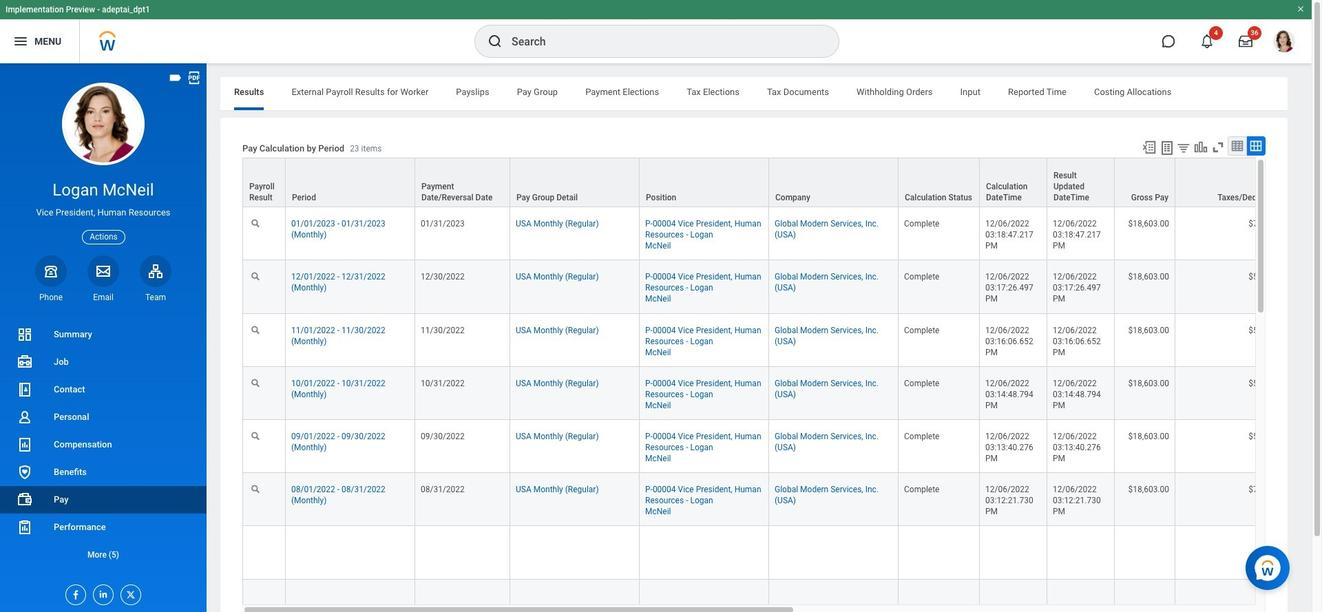 Task type: describe. For each thing, give the bounding box(es) containing it.
1 column header from the left
[[242, 158, 286, 208]]

summary image
[[17, 326, 33, 343]]

contact image
[[17, 382, 33, 398]]

job image
[[17, 354, 33, 371]]

search image
[[487, 33, 503, 50]]

compensation image
[[17, 437, 33, 453]]

1 row from the top
[[242, 158, 1322, 208]]

close environment banner image
[[1297, 5, 1305, 13]]

10 column header from the left
[[1115, 158, 1176, 208]]

phone logan mcneil element
[[35, 292, 67, 303]]

table image
[[1231, 139, 1245, 153]]

personal image
[[17, 409, 33, 426]]

mail image
[[95, 263, 112, 279]]

linkedin image
[[94, 585, 109, 600]]

complete element for 7th row
[[904, 482, 940, 495]]

fullscreen image
[[1211, 140, 1226, 155]]

2 column header from the left
[[286, 158, 415, 208]]

7 row from the top
[[242, 473, 1322, 527]]

team logan mcneil element
[[140, 292, 171, 303]]

x image
[[121, 585, 136, 601]]

complete element for 4th row from the bottom
[[904, 429, 940, 441]]

facebook image
[[66, 585, 81, 601]]

select to filter grid data image
[[1176, 140, 1191, 155]]

3 row from the top
[[242, 261, 1322, 314]]

9 row from the top
[[242, 580, 1322, 612]]

5 column header from the left
[[640, 158, 769, 208]]

complete element for 7th row from the bottom of the page
[[904, 270, 940, 282]]

8 column header from the left
[[980, 158, 1048, 208]]

inbox large image
[[1239, 34, 1253, 48]]



Task type: locate. For each thing, give the bounding box(es) containing it.
2 row from the top
[[242, 207, 1322, 261]]

8 row from the top
[[242, 527, 1322, 580]]

view team image
[[147, 263, 164, 279]]

complete element for fifth row
[[904, 376, 940, 388]]

expand table image
[[1249, 139, 1263, 153]]

4 complete element from the top
[[904, 376, 940, 388]]

performance image
[[17, 519, 33, 536]]

list
[[0, 321, 207, 569]]

9 column header from the left
[[1048, 158, 1115, 208]]

complete element for fourth row
[[904, 323, 940, 335]]

7 column header from the left
[[899, 158, 980, 208]]

notifications large image
[[1200, 34, 1214, 48]]

6 column header from the left
[[769, 158, 899, 208]]

benefits image
[[17, 464, 33, 481]]

export to excel image
[[1142, 140, 1157, 155]]

column header
[[242, 158, 286, 208], [286, 158, 415, 208], [415, 158, 510, 208], [510, 158, 640, 208], [640, 158, 769, 208], [769, 158, 899, 208], [899, 158, 980, 208], [980, 158, 1048, 208], [1048, 158, 1115, 208], [1115, 158, 1176, 208]]

profile logan mcneil image
[[1273, 30, 1295, 55]]

row
[[242, 158, 1322, 208], [242, 207, 1322, 261], [242, 261, 1322, 314], [242, 314, 1322, 367], [242, 367, 1322, 420], [242, 420, 1322, 473], [242, 473, 1322, 527], [242, 527, 1322, 580], [242, 580, 1322, 612]]

6 row from the top
[[242, 420, 1322, 473]]

3 column header from the left
[[415, 158, 510, 208]]

complete element
[[904, 216, 940, 229], [904, 270, 940, 282], [904, 323, 940, 335], [904, 376, 940, 388], [904, 429, 940, 441], [904, 482, 940, 495]]

complete element for second row from the top
[[904, 216, 940, 229]]

toolbar
[[1136, 136, 1266, 158]]

4 column header from the left
[[510, 158, 640, 208]]

banner
[[0, 0, 1312, 63]]

view printable version (pdf) image
[[187, 70, 202, 85]]

3 complete element from the top
[[904, 323, 940, 335]]

cell
[[242, 527, 286, 580], [286, 527, 415, 580], [415, 527, 510, 580], [510, 527, 640, 580], [640, 527, 769, 580], [769, 527, 899, 580], [899, 527, 980, 580], [980, 527, 1048, 580], [1048, 527, 1115, 580], [1115, 527, 1176, 580], [1176, 527, 1291, 580], [242, 580, 286, 612], [286, 580, 415, 612], [415, 580, 510, 612], [510, 580, 640, 612], [640, 580, 769, 612], [769, 580, 899, 612], [899, 580, 980, 612], [980, 580, 1048, 612], [1048, 580, 1115, 612], [1115, 580, 1176, 612], [1176, 580, 1291, 612]]

6 complete element from the top
[[904, 482, 940, 495]]

phone image
[[41, 263, 61, 279]]

tag image
[[168, 70, 183, 85]]

Search Workday  search field
[[512, 26, 811, 56]]

view worker - expand/collapse chart image
[[1194, 140, 1209, 155]]

5 complete element from the top
[[904, 429, 940, 441]]

export to worksheets image
[[1159, 140, 1176, 156]]

2 complete element from the top
[[904, 270, 940, 282]]

navigation pane region
[[0, 63, 207, 612]]

5 row from the top
[[242, 367, 1322, 420]]

tab list
[[220, 77, 1288, 110]]

pay image
[[17, 492, 33, 508]]

1 complete element from the top
[[904, 216, 940, 229]]

4 row from the top
[[242, 314, 1322, 367]]

email logan mcneil element
[[87, 292, 119, 303]]

justify image
[[12, 33, 29, 50]]



Task type: vqa. For each thing, say whether or not it's contained in the screenshot.
fourth ROW "Complete" 'element'
yes



